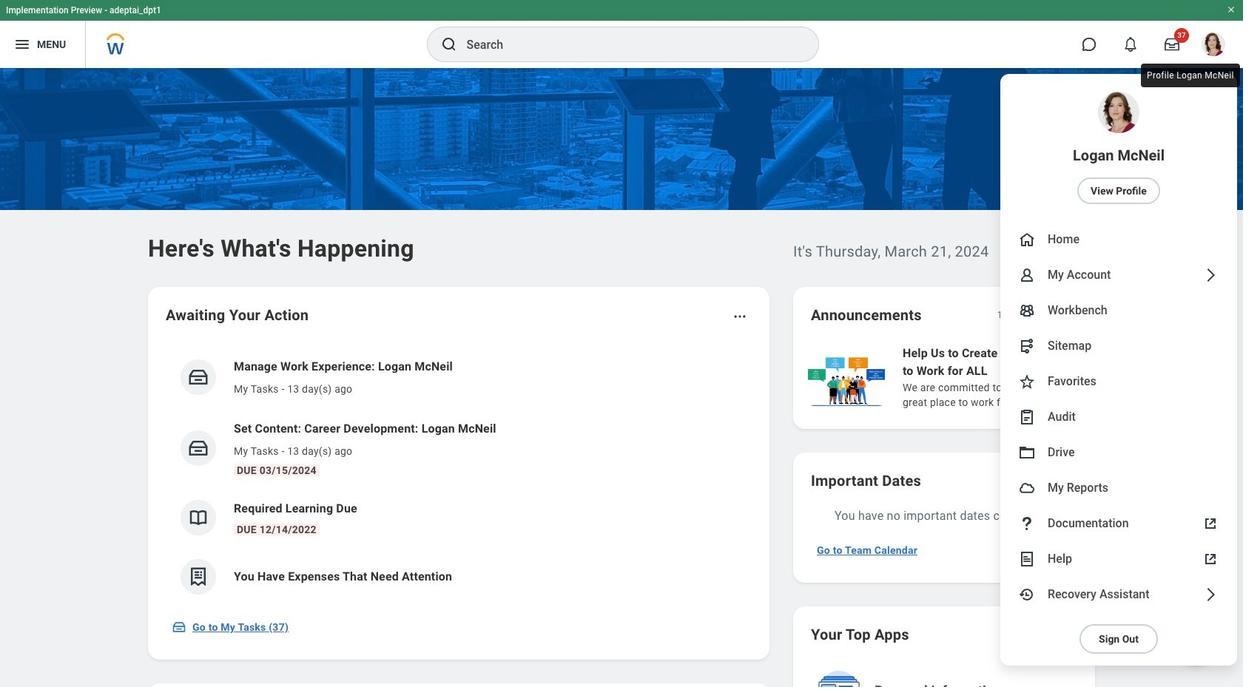 Task type: describe. For each thing, give the bounding box(es) containing it.
endpoints image
[[1018, 337, 1036, 355]]

book open image
[[187, 507, 209, 529]]

chevron right image
[[1202, 266, 1220, 284]]

11 menu item from the top
[[1000, 542, 1237, 577]]

1 horizontal spatial list
[[805, 343, 1243, 411]]

3 menu item from the top
[[1000, 258, 1237, 293]]

Search Workday  search field
[[467, 28, 788, 61]]

1 menu item from the top
[[1000, 74, 1237, 222]]

8 menu item from the top
[[1000, 435, 1237, 471]]

ext link image
[[1202, 515, 1220, 533]]

12 menu item from the top
[[1000, 577, 1237, 613]]

5 menu item from the top
[[1000, 329, 1237, 364]]

home image
[[1018, 231, 1036, 249]]

0 horizontal spatial list
[[166, 346, 752, 607]]

2 inbox image from the top
[[187, 437, 209, 460]]

chevron right small image
[[1058, 308, 1073, 323]]

star image
[[1018, 373, 1036, 391]]

logan mcneil image
[[1202, 33, 1225, 56]]

ext link image
[[1202, 551, 1220, 568]]

4 menu item from the top
[[1000, 293, 1237, 329]]

avatar image
[[1018, 480, 1036, 497]]

question image
[[1018, 515, 1036, 533]]

justify image
[[13, 36, 31, 53]]

2 menu item from the top
[[1000, 222, 1237, 258]]

1 inbox image from the top
[[187, 366, 209, 388]]

related actions image
[[733, 309, 747, 324]]



Task type: vqa. For each thing, say whether or not it's contained in the screenshot.
paste image
yes



Task type: locate. For each thing, give the bounding box(es) containing it.
menu item
[[1000, 74, 1237, 222], [1000, 222, 1237, 258], [1000, 258, 1237, 293], [1000, 293, 1237, 329], [1000, 329, 1237, 364], [1000, 364, 1237, 400], [1000, 400, 1237, 435], [1000, 435, 1237, 471], [1000, 471, 1237, 506], [1000, 506, 1237, 542], [1000, 542, 1237, 577], [1000, 577, 1237, 613]]

list
[[805, 343, 1243, 411], [166, 346, 752, 607]]

notifications large image
[[1123, 37, 1138, 52]]

close environment banner image
[[1227, 5, 1236, 14]]

paste image
[[1018, 408, 1036, 426]]

6 menu item from the top
[[1000, 364, 1237, 400]]

menu
[[1000, 74, 1237, 666]]

inbox large image
[[1165, 37, 1180, 52]]

search image
[[440, 36, 458, 53]]

1 vertical spatial inbox image
[[187, 437, 209, 460]]

tooltip
[[1138, 61, 1243, 90]]

banner
[[0, 0, 1243, 666]]

inbox image
[[172, 620, 186, 635]]

inbox image
[[187, 366, 209, 388], [187, 437, 209, 460]]

main content
[[0, 68, 1243, 687]]

7 menu item from the top
[[1000, 400, 1237, 435]]

status
[[997, 309, 1021, 321]]

10 menu item from the top
[[1000, 506, 1237, 542]]

user image
[[1018, 266, 1036, 284]]

dashboard expenses image
[[187, 566, 209, 588]]

folder open image
[[1018, 444, 1036, 462]]

9 menu item from the top
[[1000, 471, 1237, 506]]

contact card matrix manager image
[[1018, 302, 1036, 320]]

document image
[[1018, 551, 1036, 568]]

0 vertical spatial inbox image
[[187, 366, 209, 388]]

chevron left small image
[[1032, 308, 1046, 323]]



